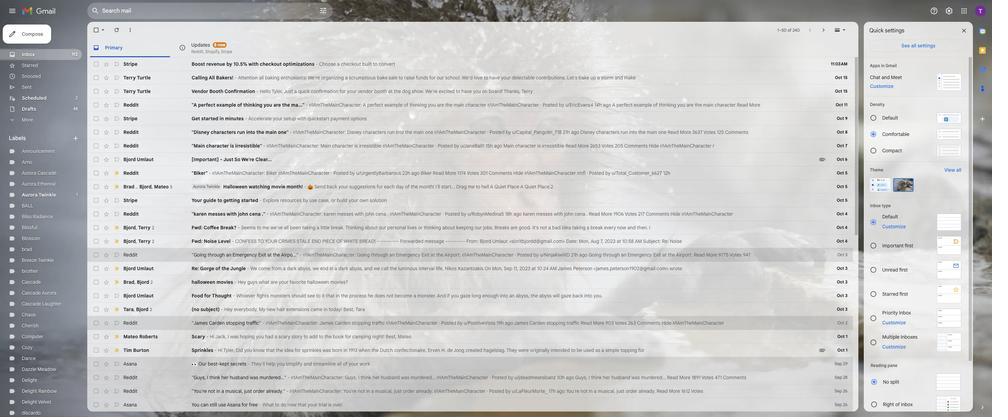 Task type: describe. For each thing, give the bounding box(es) containing it.
r/iamthemaincharacter: down piece at the left of the page
[[303, 252, 356, 258]]

cascade for cascade aurora
[[22, 290, 41, 296]]

brad for ..
[[123, 184, 134, 190]]

organizing
[[321, 75, 344, 81]]

2 inside brad , bjord 2
[[151, 280, 153, 285]]

r/iamthemaincharacter: down one"
[[267, 143, 319, 149]]

ago right 18h
[[514, 211, 522, 217]]

· up 11,
[[515, 252, 516, 258]]

oct for hi tyler, did you know that the idea for sprinkles was born in 1913 when the dutch confectionaire, erven h. de jong created hagelslag. they were originally intended to be used as a simple topping for
[[838, 348, 845, 353]]

by left u/positivevista
[[458, 320, 463, 326]]

"a
[[192, 102, 197, 108]]

by down <sicritbjordd@gmail.com>
[[534, 252, 539, 258]]

2 just from the left
[[394, 388, 402, 395]]

1 irresistible from the left
[[359, 143, 382, 149]]

1 horizontal spatial have
[[490, 75, 500, 81]]

twinkle for aurora twinkle halloween watching movie month!
[[206, 184, 220, 189]]

2 noise from the left
[[670, 238, 682, 245]]

are left ma..."
[[273, 102, 281, 108]]

26 row from the top
[[87, 398, 853, 412]]

brad
[[22, 247, 32, 253]]

0 horizontal spatial back
[[327, 184, 337, 190]]

has attachment image
[[819, 347, 826, 354]]

quick
[[298, 88, 310, 94]]

3 example from the left
[[634, 102, 652, 108]]

0 horizontal spatial james
[[319, 320, 334, 326]]

· up u/capital_pangolin_718
[[540, 102, 542, 108]]

be
[[577, 347, 582, 354]]

posted up keeping
[[445, 211, 460, 217]]

your left work
[[349, 361, 358, 367]]

new inside row
[[267, 307, 276, 313]]

1 messes from the left
[[208, 211, 225, 217]]

by up [important] - just so we're clear... link on the top of the page
[[506, 129, 511, 135]]

3 her from the left
[[603, 375, 610, 381]]

reddit for "guys, i think her husband was murdered..."
[[123, 375, 137, 381]]

1 horizontal spatial abyss,
[[349, 266, 363, 272]]

an down 10:58 on the right bottom
[[621, 252, 627, 258]]

to right built
[[373, 61, 378, 67]]

3 john from the left
[[564, 211, 574, 217]]

cascade for cascade link
[[22, 279, 41, 285]]

i right the "jack,"
[[228, 334, 229, 340]]

10:24
[[537, 266, 549, 272]]

send
[[314, 184, 326, 190]]

were
[[518, 347, 529, 354]]

minutes
[[225, 116, 244, 122]]

ma..."
[[291, 102, 305, 108]]

votes left 217 at the bottom of page
[[625, 211, 637, 217]]

customize button for chat and meet
[[866, 82, 898, 90]]

5 row from the top
[[87, 112, 853, 125]]

1 main from the left
[[321, 143, 331, 149]]

ago right 17h
[[557, 388, 565, 395]]

ago right 10h
[[566, 375, 574, 381]]

your up thanks, in the right of the page
[[501, 75, 511, 81]]

stripe inside the updates, 8 new messages, tab
[[221, 49, 232, 54]]

umlaut for food for thought
[[137, 293, 154, 299]]

on
[[482, 88, 488, 94]]

see all settings button
[[870, 40, 968, 52]]

i right ""guys,"
[[207, 375, 208, 381]]

roberts
[[139, 334, 158, 340]]

1 horizontal spatial use
[[309, 197, 317, 204]]

0 horizontal spatial 2023
[[520, 266, 530, 272]]

oct for r/iamthemaincharacter: james carden stopping traffic r/iamthemaincharacter · posted by u/positivevista 19h ago james carden stopping traffic read more 903 votes 263 comments hide r/iamthemaincharacter
[[838, 321, 845, 326]]

first for unread first
[[899, 267, 908, 273]]

for left free
[[242, 402, 248, 408]]

5 for 10th row from the top
[[845, 184, 848, 189]]

reddit for "james carden stopping traffic"
[[123, 320, 137, 326]]

our best-kept secrets
[[197, 361, 246, 367]]

not right "you're
[[208, 388, 215, 395]]

ago right the "14h"
[[603, 102, 611, 108]]

0 vertical spatial started
[[201, 116, 218, 122]]

we're inside [important] - just so we're clear... link
[[241, 157, 254, 163]]

2 run from the left
[[387, 129, 395, 135]]

oct 3 for peterson
[[837, 266, 848, 271]]

raise
[[404, 75, 415, 81]]

3 characters from the left
[[596, 129, 620, 135]]

all down born
[[337, 361, 342, 367]]

oct for r/iamthemaincharacter: going through an emergency exit at the airport. r/iamthemaincharacter · posted by u/ninjakiwixd 21h ago going through an emergency exit at the airport. read more 9775 votes 947
[[838, 252, 844, 257]]

0 horizontal spatial idea
[[284, 347, 294, 354]]

aurora up laughter
[[42, 290, 56, 296]]

it
[[322, 293, 325, 299]]

i down used on the right of page
[[589, 375, 590, 381]]

for down organizing on the top
[[340, 88, 346, 94]]

streamline
[[313, 361, 336, 367]]

0 horizontal spatial now
[[288, 402, 297, 408]]

2 month! from the left
[[419, 184, 434, 190]]

a right hell
[[490, 184, 493, 190]]

all right "see"
[[911, 43, 917, 49]]

2 guys, from the left
[[575, 375, 588, 381]]

still
[[210, 402, 217, 408]]

0 vertical spatial best,
[[344, 307, 355, 313]]

more image
[[127, 27, 134, 33]]

was left hoping
[[230, 334, 239, 340]]

3 just from the left
[[617, 388, 625, 395]]

1 musical, from the left
[[225, 388, 243, 395]]

inbox for inbox
[[22, 51, 35, 58]]

1 50 of 240
[[778, 27, 800, 33]]

oct 4 for "karen messes with john cena ." - r/iamthemaincharacter: karen messes with john cena . r/iamthemaincharacter · posted by u/robynmedina5 18h ago karen messes with john cena . read more 1906 votes 217 comments hide r/iamthemaincharacter
[[837, 211, 848, 217]]

0 horizontal spatial tyler,
[[223, 347, 235, 354]]

2 inside labels navigation
[[76, 95, 78, 101]]

u/janeball1
[[461, 143, 484, 149]]

oct 1 for scary - hi jack, i was hoping you had a scary story to add to the book for camping night! best, mateo
[[838, 334, 848, 339]]

to left add
[[304, 334, 308, 340]]

character down u/capital_pangolin_718
[[515, 143, 536, 149]]

0 vertical spatial me
[[468, 184, 475, 190]]

oct for r/iamthemaincharacter: main character is irresistible r/iamthemaincharacter · posted by u/janeball1 15h ago main character is irresistible read more 2653 votes 205 comments hide r/iamthemaincharacter r
[[837, 143, 844, 148]]

excited
[[439, 88, 455, 94]]

1 biker from the left
[[266, 170, 277, 176]]

2 row from the top
[[87, 71, 853, 85]]

1 horizontal spatial 8
[[845, 130, 848, 135]]

more button
[[0, 115, 82, 125]]

right
[[883, 402, 894, 408]]

row containing mateo roberts
[[87, 330, 853, 344]]

3 run from the left
[[621, 129, 628, 135]]

cascade laughter link
[[22, 301, 62, 307]]

are up 3637
[[687, 102, 694, 108]]

2 carden from the left
[[335, 320, 351, 326]]

1 horizontal spatial just
[[284, 88, 293, 94]]

3 carden from the left
[[530, 320, 545, 326]]

2 horizontal spatial james
[[558, 266, 572, 272]]

comments right 217 at the bottom of page
[[646, 211, 670, 217]]

shopify,
[[205, 49, 220, 54]]

1 order from the left
[[253, 388, 265, 395]]

bjord , terry 2 for fwd: noise level - confess to your crimes stale end piece of white bread! ---------- forwarded message --------- from: bjord umlaut <sicritbjordd@gmail.com> date: mon, aug 7, 2023 at 10:58 am subject: re: noise
[[123, 238, 154, 244]]

1 vertical spatial me
[[263, 225, 269, 231]]

3 row from the top
[[87, 85, 853, 98]]

are right what
[[271, 279, 278, 285]]

advanced search options image
[[316, 4, 330, 17]]

r/iamthemaincharacter: down quickstart
[[293, 129, 346, 135]]

1 one from the left
[[425, 129, 433, 135]]

cascade laughter
[[22, 301, 62, 307]]

and right simplify
[[304, 361, 312, 367]]

2 horizontal spatial that
[[326, 293, 335, 299]]

suggestions
[[349, 184, 376, 190]]

3 cena from the left
[[575, 211, 585, 217]]

oct for accelerate your setup with quickstart payment options ﻿ ﻿ ﻿ ﻿ ﻿ ﻿ ﻿ ﻿ ﻿ ﻿ ﻿ ﻿ ﻿ ﻿ ﻿ ﻿ ﻿ ﻿ ﻿ ﻿ ﻿ ﻿ ﻿ ﻿ ﻿ ﻿ ﻿ ﻿ ﻿ ﻿ ﻿ ﻿ ﻿ ﻿ ﻿ ﻿ ﻿ ﻿ ﻿ ﻿ ﻿ ﻿ ﻿ ﻿ ﻿ ﻿ ﻿ ﻿ ﻿ ﻿ ﻿ ﻿ ﻿ ﻿ ﻿ ﻿ ﻿ ﻿ ﻿ ﻿ ﻿ ﻿ ﻿ ﻿ ﻿ ﻿ ﻿ ﻿ ﻿ ﻿ ﻿ ﻿ ﻿ ﻿
[[837, 116, 844, 121]]

..
[[136, 184, 138, 190]]

2 you're from the left
[[566, 388, 579, 395]]

we've
[[270, 225, 283, 231]]

1 horizontal spatial we're
[[308, 75, 320, 81]]

to
[[258, 238, 264, 245]]

with up bad
[[554, 211, 563, 217]]

0 horizontal spatial mateo
[[123, 334, 138, 340]]

0 vertical spatial re:
[[662, 238, 669, 245]]

kazantzakis
[[458, 266, 484, 272]]

not right it's
[[540, 225, 547, 231]]

posted left u/janeball1
[[438, 143, 453, 149]]

25 row from the top
[[87, 385, 853, 398]]

and
[[437, 293, 446, 299]]

comments right "471"
[[723, 375, 747, 381]]

posted down contributions.
[[543, 102, 558, 108]]

oct for r/iamthemaincharacter: karen messes with john cena . r/iamthemaincharacter · posted by u/robynmedina5 18h ago karen messes with john cena . read more 1906 votes 217 comments hide r/iamthemaincharacter
[[837, 211, 844, 217]]

brad .. bjord , mateo 5
[[123, 184, 172, 190]]

boost revenue by 10.5% with checkout optimizations - choose a checkout built to convert ﻿ ﻿ ﻿ ﻿ ﻿ ﻿ ﻿ ﻿ ﻿ ﻿ ﻿ ﻿ ﻿ ﻿ ﻿ ﻿ ﻿ ﻿ ﻿ ﻿ ﻿ ﻿ ﻿ ﻿ ﻿ ﻿ ﻿ ﻿ ﻿ ﻿ ﻿ ﻿ ﻿ ﻿ ﻿ ﻿ ﻿ ﻿ ﻿ ﻿ ﻿ ﻿ ﻿ ﻿ ﻿ ﻿ ﻿ ﻿ ﻿ ﻿ ﻿ ﻿ ﻿ ﻿ ﻿ ﻿ ﻿ ﻿ ﻿ ﻿ ﻿ ﻿ ﻿ ﻿ ﻿ ﻿ ﻿ ﻿ ﻿ ﻿ ﻿ ﻿ ﻿ ﻿ ﻿ ﻿ ﻿ ﻿ ﻿ ﻿ ﻿ ﻿ ﻿
[[192, 61, 497, 67]]

message
[[425, 238, 444, 245]]

is down u/capital_pangolin_718
[[537, 143, 541, 149]]

know
[[253, 347, 265, 354]]

he
[[368, 293, 373, 299]]

simplify
[[286, 361, 303, 367]]

row containing tim burton
[[87, 344, 853, 357]]

by down "🎃" 'image'
[[303, 197, 308, 204]]

r/iamthemaincharacter: up payment
[[309, 102, 362, 108]]

you can still use asana for free - what to do now that your trial is over. ‌ ‌ ‌ ‌ ‌ ‌ ‌ ‌ ‌ ‌ ‌ ‌ ‌ ‌ ‌ ‌ ‌ ‌ ‌ ‌ ‌ ‌ ‌ ‌ ‌ ‌ ‌ ‌ ‌ ‌ ‌ ‌ ‌ ‌ ‌ ‌ ‌ ‌ ‌ ‌ ‌ ‌ ‌ ‌ ‌ ‌ ‌ ‌ ‌ ‌ ‌ ‌ ‌ ‌ ‌ ‌ ‌ ‌ ‌ ‌ ‌ ‌ ‌ ‌ ‌ ‌ ‌ ‌ ‌ ‌ ‌ ‌ ‌ ‌ ‌ ‌ ‌ ‌ ‌ ‌ ‌
[[192, 402, 442, 408]]

reddit for "disney characters run into the main one"
[[123, 129, 139, 135]]

1 horizontal spatial or
[[418, 225, 423, 231]]

dazzle meadow link
[[22, 367, 56, 373]]

bjord umlaut for [important] - just so we're clear...
[[123, 157, 154, 163]]

by left "10.5%"
[[226, 61, 232, 67]]

3 messes from the left
[[536, 211, 553, 217]]

2 inside tara , bjord 2
[[150, 307, 152, 312]]

posted up build
[[334, 170, 349, 176]]

character up 125
[[715, 102, 736, 108]]

1 halloween from the left
[[192, 279, 215, 285]]

2 horizontal spatial abyss,
[[516, 293, 530, 299]]

2 traffic from the left
[[567, 320, 580, 326]]

2 quiet from the left
[[525, 184, 537, 190]]

hi for hi jack, i was hoping you had a scary story to add to the book for camping night! best, mateo
[[210, 334, 214, 340]]

2 checkout from the left
[[341, 61, 361, 67]]

arno link
[[22, 159, 32, 165]]

sep for r/iamthemaincharacter: you're not in a musical, just order already. r/iamthemaincharacter · posted by u/lafleurmorte_ 17h ago you're not in a musical, just order already. read more 1612 votes
[[835, 389, 842, 394]]

meet
[[891, 74, 902, 80]]

5 3 from the top
[[845, 307, 848, 312]]

· down 'and' on the left of page
[[439, 320, 440, 326]]

hoping
[[240, 334, 255, 340]]

for right the book
[[345, 334, 351, 340]]

options
[[351, 116, 367, 122]]

22h
[[402, 170, 410, 176]]

all left been
[[284, 225, 289, 231]]

2 musical, from the left
[[375, 388, 393, 395]]

u/capital_pangolin_718
[[512, 129, 562, 135]]

de
[[447, 347, 453, 354]]

comments right 263
[[637, 320, 661, 326]]

nikos
[[445, 266, 457, 272]]

votes left 125
[[704, 129, 716, 135]]

12 row from the top
[[87, 207, 853, 221]]

should
[[292, 293, 306, 299]]

1 already. from the left
[[416, 388, 433, 395]]

vendor
[[358, 88, 373, 94]]

i down - they'll help you simplify and streamline all of your work ‌ ‌ ‌ ‌ ‌ ‌ ‌ ‌ ‌ ‌ ‌ ‌ ‌ ‌ ‌ ‌ ‌ ‌ ‌ ‌ ‌ ‌ ‌ ‌ ‌ ‌ ‌ ‌ ‌ ‌ ‌ ‌ ‌ ‌ ‌ ‌ ‌ ‌ ‌ ‌ ‌ ‌ ‌ ‌ ‌ ‌ ‌ ‌ ‌ ‌ ‌ ‌ ‌ ‌ ‌ ‌ ‌ ‌ ‌ ‌ ‌ ‌ ‌ ‌ ‌ ‌ ‌ ‌ ‌ ‌
[[358, 375, 359, 381]]

updates, 8 new messages, tab
[[174, 38, 260, 57]]

1 traffic from the left
[[372, 320, 385, 326]]

4 for "karen messes with john cena ." - r/iamthemaincharacter: karen messes with john cena . r/iamthemaincharacter · posted by u/robynmedina5 18h ago karen messes with john cena . read more 1906 votes 217 comments hide r/iamthemaincharacter
[[845, 211, 848, 217]]

your left vendor
[[347, 88, 357, 94]]

1 vertical spatial am
[[550, 266, 557, 272]]

by left u/janeball1
[[454, 143, 459, 149]]

1 you're from the left
[[344, 388, 357, 395]]

ago right 15h
[[494, 143, 502, 149]]

· right the r/nfl
[[587, 170, 588, 176]]

1 place from the left
[[508, 184, 519, 190]]

sep 28
[[835, 375, 848, 380]]

has attachment image
[[819, 156, 826, 163]]

what
[[262, 402, 274, 408]]

11:03 am
[[831, 61, 848, 66]]

intended
[[551, 347, 570, 354]]

brad for ,
[[123, 279, 134, 285]]

1 we from the left
[[313, 266, 319, 272]]

character up [important]
[[206, 143, 229, 149]]

0 vertical spatial am
[[635, 238, 642, 245]]

votes left "471"
[[702, 375, 714, 381]]

is right trial
[[328, 402, 332, 408]]

gorge
[[200, 266, 214, 272]]

1 horizontal spatial best,
[[386, 334, 397, 340]]

1 guys, from the left
[[345, 375, 357, 381]]

jobs.
[[483, 225, 494, 231]]

0 horizontal spatial that
[[266, 347, 275, 354]]

comments right 125
[[725, 129, 749, 135]]

oct 3 for votes
[[838, 252, 848, 257]]

112
[[72, 52, 78, 57]]

does
[[375, 293, 385, 299]]

umlaut for [important] - just so we're clear...
[[137, 157, 154, 163]]

2 stopping from the left
[[352, 320, 371, 326]]

[important] - just so we're clear... link
[[192, 156, 816, 163]]

oct for r/iamthemaincharacter: disney characters run into the main one r/iamthemaincharacter · posted by u/capital_pangolin_718 21h ago disney characters run into the main one read more 3637 votes 125 comments
[[837, 130, 844, 135]]

0 vertical spatial 21h
[[563, 129, 570, 135]]

cozy link
[[22, 345, 33, 351]]

1 her from the left
[[221, 375, 229, 381]]

oct 1 for sprinkles - hi tyler, did you know that the idea for sprinkles was born in 1913 when the dutch confectionaire, erven h. de jong created hagelslag. they were originally intended to be used as a simple topping for
[[838, 348, 848, 353]]

day
[[396, 184, 404, 190]]

· down "hagelslag."
[[490, 375, 491, 381]]

votes left 263
[[615, 320, 627, 326]]

3 exit from the left
[[653, 252, 661, 258]]

discardo
[[22, 410, 41, 416]]

1 vertical spatial 21h
[[571, 252, 578, 258]]

attention
[[238, 75, 258, 81]]

3 emergency from the left
[[628, 252, 652, 258]]

customize for default
[[883, 224, 906, 230]]

bjord umlaut for food for thought
[[123, 293, 154, 299]]

oct for r/iamthemaincharacter: a perfect example of thinking you are the main character r/iamthemaincharacter · posted by u/ericevans4 14h ago a perfect example of thinking you are the main character read more
[[836, 102, 843, 107]]

hi for hi tyler, did you know that the idea for sprinkles was born in 1913 when the dutch confectionaire, erven h. de jong created hagelslag. they were originally intended to be used as a simple topping for
[[218, 347, 222, 354]]

cozy
[[22, 345, 33, 351]]

2 oct 5 from the top
[[837, 184, 848, 189]]

1 horizontal spatial mon,
[[579, 238, 590, 245]]

by up the u/lafleurmorte_
[[508, 375, 513, 381]]

2 exit from the left
[[422, 252, 430, 258]]

18h
[[505, 211, 512, 217]]

11 row from the top
[[87, 194, 853, 207]]

0 vertical spatial settings
[[885, 27, 905, 34]]

r/iamthemaincharacter: up story
[[266, 320, 319, 326]]

to right seems
[[257, 225, 261, 231]]

4 row from the top
[[87, 98, 853, 112]]

boost
[[192, 61, 205, 67]]

r
[[713, 143, 715, 149]]

26 for you can still use asana for free - what to do now that your trial is over. ‌ ‌ ‌ ‌ ‌ ‌ ‌ ‌ ‌ ‌ ‌ ‌ ‌ ‌ ‌ ‌ ‌ ‌ ‌ ‌ ‌ ‌ ‌ ‌ ‌ ‌ ‌ ‌ ‌ ‌ ‌ ‌ ‌ ‌ ‌ ‌ ‌ ‌ ‌ ‌ ‌ ‌ ‌ ‌ ‌ ‌ ‌ ‌ ‌ ‌ ‌ ‌ ‌ ‌ ‌ ‌ ‌ ‌ ‌ ‌ ‌ ‌ ‌ ‌ ‌ ‌ ‌ ‌ ‌ ‌ ‌ ‌ ‌ ‌ ‌ ‌ ‌ ‌ ‌ ‌ ‌
[[843, 402, 848, 408]]

1 horizontal spatial tyler,
[[272, 88, 283, 94]]

2 we from the left
[[374, 266, 380, 272]]

to right love
[[484, 75, 488, 81]]

reddit for "you're not in a musical, just order already."
[[123, 388, 137, 395]]

1 default from the top
[[883, 115, 898, 121]]

ago right 19h at the bottom of page
[[505, 320, 513, 326]]

0 horizontal spatial just
[[223, 157, 233, 163]]

gmail image
[[22, 4, 59, 18]]

6 row from the top
[[87, 125, 853, 139]]

5 for 18th row from the bottom of the page
[[845, 171, 848, 176]]

hagelslag.
[[484, 347, 506, 354]]

7 row from the top
[[87, 139, 853, 153]]

3 for you.
[[845, 293, 848, 298]]

"you're not in a musical, just order already." - r/iamthemaincharacter: you're not in a musical, just order already. r/iamthemaincharacter · posted by u/lafleurmorte_ 17h ago you're not in a musical, just order already. read more 1612 votes
[[192, 388, 703, 395]]

1 vertical spatial back
[[573, 293, 583, 299]]

9 row from the top
[[87, 166, 853, 180]]

0 horizontal spatial use
[[218, 402, 226, 408]]

aurora for aurora cascade
[[22, 170, 36, 176]]

0 vertical spatial idea
[[562, 225, 571, 231]]

1 horizontal spatial now
[[617, 225, 626, 231]]

[important]
[[192, 157, 219, 163]]

2 already. from the left
[[639, 388, 656, 395]]

sep 26 for you can still use asana for free - what to do now that your trial is over. ‌ ‌ ‌ ‌ ‌ ‌ ‌ ‌ ‌ ‌ ‌ ‌ ‌ ‌ ‌ ‌ ‌ ‌ ‌ ‌ ‌ ‌ ‌ ‌ ‌ ‌ ‌ ‌ ‌ ‌ ‌ ‌ ‌ ‌ ‌ ‌ ‌ ‌ ‌ ‌ ‌ ‌ ‌ ‌ ‌ ‌ ‌ ‌ ‌ ‌ ‌ ‌ ‌ ‌ ‌ ‌ ‌ ‌ ‌ ‌ ‌ ‌ ‌ ‌ ‌ ‌ ‌ ‌ ‌ ‌ ‌ ‌ ‌ ‌ ‌ ‌ ‌ ‌ ‌ ‌ ‌
[[835, 402, 848, 408]]

first for starred first
[[900, 291, 908, 297]]

by left u/ericevans4
[[559, 102, 564, 108]]

· up 15h
[[487, 129, 488, 135]]

an down "personal"
[[390, 252, 395, 258]]

comments right the 205
[[624, 143, 648, 149]]

8 inside the updates, 8 new messages, tab
[[214, 42, 217, 47]]

17h
[[549, 388, 556, 395]]

1 vertical spatial started
[[241, 197, 258, 204]]

1 horizontal spatial that
[[298, 402, 307, 408]]

ago down u/ericevans4
[[571, 129, 579, 135]]

compose button
[[3, 25, 51, 44]]

if
[[447, 293, 450, 299]]

4 for fwd: coffee break? - seems to me we've all been taking a little break. thinking about our personal lives or thinking about keeping our jobs. breaks are good. it's not a bad idea taking a break every now and then. i
[[845, 225, 848, 230]]

oct for hi jack, i was hoping you had a scary story to add to the book for camping night! best, mateo
[[838, 334, 845, 339]]

starred for starred link
[[22, 62, 38, 69]]

0 horizontal spatial tara
[[123, 306, 134, 313]]

0 horizontal spatial have
[[462, 88, 472, 94]]

2 bake from the left
[[579, 75, 589, 81]]

1 . from the left
[[387, 211, 389, 217]]

customize for multiple inboxes
[[883, 344, 906, 350]]

are down excited
[[437, 102, 444, 108]]

2 example from the left
[[385, 102, 403, 108]]

to right add
[[319, 334, 323, 340]]

240
[[793, 27, 800, 33]]

2 15 from the top
[[844, 89, 848, 94]]

and left the call
[[364, 266, 373, 272]]

2 irresistible from the left
[[542, 143, 564, 149]]

inbox for inbox type
[[870, 203, 881, 208]]

3 for peterson
[[845, 266, 848, 271]]

14 row from the top
[[87, 235, 853, 248]]

2 disney from the left
[[581, 129, 595, 135]]

2 through from the left
[[371, 252, 388, 258]]

quick settings element
[[870, 27, 905, 40]]

17 row from the top
[[87, 276, 853, 289]]

it's
[[533, 225, 539, 231]]

2 husband from the left
[[381, 375, 400, 381]]

r/iamthemaincharacter: down so
[[212, 170, 265, 176]]

0 horizontal spatial mon,
[[492, 266, 503, 272]]

2 horizontal spatial mateo
[[398, 334, 412, 340]]

terry turtle for calling all bakers!
[[123, 75, 151, 81]]

discardo link
[[22, 410, 41, 416]]

display density element
[[870, 102, 962, 107]]

"james
[[192, 320, 208, 326]]

posted down the if
[[441, 320, 456, 326]]

1 horizontal spatial tab list
[[973, 22, 992, 393]]

aurora for aurora twinkle halloween watching movie month!
[[193, 184, 205, 189]]

hey for hey guys what are your favorite halloween movies?
[[238, 279, 246, 285]]

1 noise from the left
[[204, 238, 217, 245]]

stripe for your
[[123, 197, 138, 204]]

density
[[870, 102, 885, 107]]

2 murdered... from the left
[[641, 375, 666, 381]]

not right 17h
[[581, 388, 588, 395]]

bjord , terry 2 for fwd: coffee break? - seems to me we've all been taking a little break. thinking about our personal lives or thinking about keeping our jobs. breaks are good. it's not a bad idea taking a break every now and then. i
[[123, 225, 154, 231]]

announcement link
[[22, 148, 55, 154]]

1 vertical spatial re:
[[192, 266, 199, 272]]

row containing tara
[[87, 303, 853, 316]]

2 about from the left
[[442, 225, 455, 231]]

delight link
[[22, 377, 37, 384]]

do
[[281, 402, 286, 408]]

inbox type element
[[870, 203, 962, 208]]

· up fwd: coffee break? - seems to me we've all been taking a little break. thinking about our personal lives or thinking about keeping our jobs. breaks are good. it's not a bad idea taking a break every now and then. i
[[443, 211, 444, 217]]

0 vertical spatial or
[[331, 197, 336, 204]]

to left hell
[[476, 184, 480, 190]]

view
[[945, 167, 955, 173]]

2 halloween from the left
[[307, 279, 329, 285]]

not right the "does"
[[386, 293, 394, 299]]

votes right 1612
[[691, 388, 703, 395]]

· down "guys, i think her husband was murdered..." - r/iamthemaincharacter: guys, i think her husband was murdered... r/iamthemaincharacter · posted by u/jdeadmeatsloanz 10h ago guys, i think her husband was murdered... read more 1891 votes 471 comments
[[487, 388, 488, 395]]

4 for fwd: noise level - confess to your crimes stale end piece of white bread! ---------- forwarded message --------- from: bjord umlaut <sicritbjordd@gmail.com> date: mon, aug 7, 2023 at 10:58 am subject: re: noise
[[845, 239, 848, 244]]

built
[[362, 61, 372, 67]]

reddit for "karen messes with john cena ."
[[123, 211, 139, 217]]

217
[[638, 211, 645, 217]]

18 row from the top
[[87, 289, 853, 303]]

customize button for priority inbox
[[878, 319, 910, 327]]

bliss radiance link
[[22, 214, 53, 220]]

compact
[[883, 148, 902, 154]]

gmail
[[886, 63, 897, 68]]

3 perfect from the left
[[617, 102, 633, 108]]

1 airport. from the left
[[445, 252, 461, 258]]

1 horizontal spatial james
[[514, 320, 528, 326]]

customize for priority inbox
[[883, 320, 906, 326]]

2 horizontal spatial inbox
[[899, 310, 911, 316]]

sep 26 for "you're not in a musical, just order already." - r/iamthemaincharacter: you're not in a musical, just order already. r/iamthemaincharacter · posted by u/lafleurmorte_ 17h ago you're not in a musical, just order already. read more 1612 votes
[[835, 389, 848, 394]]

oct for hey everybody, my new hair extensions came in today! best, tara
[[837, 307, 844, 312]]

1 checkout from the left
[[260, 61, 282, 67]]

aurora for aurora ethereal
[[22, 181, 36, 187]]

2 dark from the left
[[339, 266, 348, 272]]

arno
[[22, 159, 32, 165]]

i right then.
[[649, 225, 651, 231]]



Task type: locate. For each thing, give the bounding box(es) containing it.
23 row from the top
[[87, 357, 853, 371]]

1 oct 15 from the top
[[835, 75, 848, 80]]

1 taking from the left
[[302, 225, 316, 231]]

or right lives
[[418, 225, 423, 231]]

starred up priority at the bottom right
[[883, 291, 899, 297]]

oct 5 for "biker" - r/iamthemaincharacter: biker r/iamthemaincharacter · posted by u/urgentlybarbarous 22h ago biker read more 1174 votes 301 comments hide r/iamthemaincharacter r/nfl · posted by u/total_customer_6627 12h
[[837, 171, 848, 176]]

2 turtle from the top
[[137, 88, 151, 94]]

a right the "14h"
[[612, 102, 616, 108]]

is down options
[[354, 143, 358, 149]]

oct 5 for your guide to getting started - explore resources by use case,‌ or build your own solution ﻿ ﻿ ﻿ ﻿ ﻿ ﻿ ﻿ ﻿ ﻿ ﻿ ﻿ ﻿ ﻿ ﻿ ﻿ ﻿ ﻿ ﻿ ﻿ ﻿ ﻿ ﻿ ﻿ ﻿ ﻿ ﻿ ﻿ ﻿ ﻿ ﻿ ﻿ ﻿ ﻿ ﻿ ﻿ ﻿ ﻿ ﻿ ﻿ ﻿ ﻿ ﻿ ﻿ ﻿ ﻿ ﻿ ﻿ ﻿ ﻿ ﻿ ﻿ ﻿ ﻿ ﻿ ﻿ ﻿ ﻿ ﻿ ﻿ ﻿ ﻿ ﻿ ﻿ ﻿ ﻿ ﻿ ﻿ ﻿ ﻿ ﻿ ﻿
[[837, 198, 848, 203]]

school.
[[445, 75, 461, 81]]

1 horizontal spatial messes
[[337, 211, 354, 217]]

1 through from the left
[[208, 252, 225, 258]]

0 vertical spatial terry turtle
[[123, 75, 151, 81]]

did
[[236, 347, 243, 354]]

2 reddit from the top
[[123, 129, 139, 135]]

radiance
[[33, 214, 53, 220]]

0 horizontal spatial guys,
[[345, 375, 357, 381]]

tab list containing updates
[[87, 38, 859, 57]]

we're up quick
[[308, 75, 320, 81]]

oct 4 for fwd: coffee break? - seems to me we've all been taking a little break. thinking about our personal lives or thinking about keeping our jobs. breaks are good. it's not a bad idea taking a break every now and then. i
[[837, 225, 848, 230]]

oct 5
[[837, 171, 848, 176], [837, 184, 848, 189], [837, 198, 848, 203]]

tara down the "process"
[[356, 307, 365, 313]]

1 just from the left
[[244, 388, 252, 395]]

0 horizontal spatial disney
[[347, 129, 362, 135]]

by left the u/lafleurmorte_
[[506, 388, 511, 395]]

1 going from the left
[[357, 252, 370, 258]]

view all
[[945, 167, 962, 173]]

cascade up the chaos
[[22, 301, 41, 307]]

3 oct 5 from the top
[[837, 198, 848, 203]]

1 characters from the left
[[211, 129, 236, 135]]

abyss, up the favorite
[[298, 266, 312, 272]]

2 her from the left
[[373, 375, 380, 381]]

24 row from the top
[[87, 371, 853, 385]]

2 vertical spatial delight
[[22, 399, 37, 405]]

1 horizontal spatial airport.
[[676, 252, 693, 258]]

labels navigation
[[0, 22, 87, 417]]

2 horizontal spatial through
[[603, 252, 620, 258]]

customize inside chat and meet customize
[[870, 83, 894, 89]]

0 horizontal spatial messes
[[208, 211, 225, 217]]

· up "biker" - r/iamthemaincharacter: biker r/iamthemaincharacter · posted by u/urgentlybarbarous 22h ago biker read more 1174 votes 301 comments hide r/iamthemaincharacter r/nfl · posted by u/total_customer_6627 12h
[[435, 143, 437, 149]]

life.
[[436, 266, 444, 272]]

None checkbox
[[93, 27, 100, 33], [93, 74, 100, 81], [93, 88, 100, 95], [93, 115, 100, 122], [93, 129, 100, 136], [93, 143, 100, 149], [93, 156, 100, 163], [93, 170, 100, 177], [93, 183, 100, 190], [93, 224, 100, 231], [93, 252, 100, 258], [93, 265, 100, 272], [93, 279, 100, 286], [93, 293, 100, 299], [93, 320, 100, 327], [93, 402, 100, 409], [93, 27, 100, 33], [93, 74, 100, 81], [93, 88, 100, 95], [93, 115, 100, 122], [93, 129, 100, 136], [93, 143, 100, 149], [93, 156, 100, 163], [93, 170, 100, 177], [93, 183, 100, 190], [93, 224, 100, 231], [93, 252, 100, 258], [93, 265, 100, 272], [93, 279, 100, 286], [93, 293, 100, 299], [93, 320, 100, 327], [93, 402, 100, 409]]

6
[[845, 157, 848, 162]]

10 row from the top
[[87, 180, 853, 194]]

0 vertical spatial just
[[284, 88, 293, 94]]

2 bjord umlaut from the top
[[123, 266, 154, 272]]

delight for delight velvet
[[22, 399, 37, 405]]

1 horizontal spatial new
[[267, 307, 276, 313]]

0 horizontal spatial our
[[379, 225, 386, 231]]

primary tab
[[87, 38, 173, 57]]

checkout
[[260, 61, 282, 67], [341, 61, 361, 67]]

posted right the r/nfl
[[589, 170, 604, 176]]

3 through from the left
[[603, 252, 620, 258]]

fwd: down "karen
[[192, 225, 203, 231]]

1 vertical spatial starred
[[883, 291, 899, 297]]

tab list
[[973, 22, 992, 393], [87, 38, 859, 57]]

, for halloween movies
[[134, 279, 136, 285]]

not down work
[[358, 388, 365, 395]]

hell
[[482, 184, 489, 190]]

stripe for boost
[[123, 61, 138, 67]]

husband
[[230, 375, 249, 381], [381, 375, 400, 381], [612, 375, 630, 381]]

brad link
[[22, 247, 32, 253]]

refresh image
[[113, 27, 120, 33]]

0 horizontal spatial taking
[[302, 225, 316, 231]]

1891
[[692, 375, 701, 381]]

1 26 from the top
[[843, 389, 848, 394]]

oct for seems to me we've all been taking a little break. thinking about our personal lives or thinking about keeping our jobs. breaks are good. it's not a bad idea taking a break every now and then. i
[[837, 225, 844, 230]]

, for (no subject)
[[134, 306, 135, 313]]

a down vendor
[[363, 102, 366, 108]]

3637
[[692, 129, 703, 135]]

1 husband from the left
[[230, 375, 249, 381]]

read
[[737, 102, 748, 108], [668, 129, 679, 135], [566, 143, 577, 149], [433, 170, 444, 176], [589, 211, 600, 217], [694, 252, 705, 258], [581, 320, 592, 326], [667, 375, 678, 381], [657, 388, 668, 395]]

3 order from the left
[[626, 388, 638, 395]]

aurora up ball link at the left of page
[[22, 192, 38, 198]]

0 horizontal spatial we're
[[241, 157, 254, 163]]

james right 19h at the bottom of page
[[514, 320, 528, 326]]

default down type
[[883, 214, 898, 220]]

1 horizontal spatial starred
[[883, 291, 899, 297]]

her down simple
[[603, 375, 610, 381]]

0 horizontal spatial abyss,
[[298, 266, 312, 272]]

with down own at top
[[355, 211, 364, 217]]

john up seems
[[238, 211, 248, 217]]

clear...
[[255, 157, 272, 163]]

oct 15 up oct 11
[[835, 89, 848, 94]]

your left setup at top left
[[273, 116, 283, 122]]

oct 1 down oct 2
[[838, 334, 848, 339]]

posted up 11,
[[517, 252, 532, 258]]

bliss radiance
[[22, 214, 53, 220]]

delight for delight rainbow
[[22, 388, 37, 395]]

guys, down - they'll help you simplify and streamline all of your work ‌ ‌ ‌ ‌ ‌ ‌ ‌ ‌ ‌ ‌ ‌ ‌ ‌ ‌ ‌ ‌ ‌ ‌ ‌ ‌ ‌ ‌ ‌ ‌ ‌ ‌ ‌ ‌ ‌ ‌ ‌ ‌ ‌ ‌ ‌ ‌ ‌ ‌ ‌ ‌ ‌ ‌ ‌ ‌ ‌ ‌ ‌ ‌ ‌ ‌ ‌ ‌ ‌ ‌ ‌ ‌ ‌ ‌ ‌ ‌ ‌ ‌ ‌ ‌ ‌ ‌ ‌ ‌ ‌ ‌
[[345, 375, 357, 381]]

5 for 16th row from the bottom of the page
[[845, 198, 848, 203]]

guys,
[[345, 375, 357, 381], [575, 375, 588, 381]]

end
[[312, 238, 321, 245]]

breeze twinkle
[[22, 257, 54, 264]]

lives
[[407, 225, 417, 231]]

main content
[[87, 22, 859, 417]]

extensions
[[286, 307, 309, 313]]

1 dark from the left
[[287, 266, 297, 272]]

2 horizontal spatial husband
[[612, 375, 630, 381]]

1 vertical spatial we're
[[425, 88, 438, 94]]

laughter
[[42, 301, 62, 307]]

1 horizontal spatial me
[[468, 184, 475, 190]]

2 john from the left
[[365, 211, 374, 217]]

1 horizontal spatial month!
[[419, 184, 434, 190]]

more inside button
[[22, 117, 33, 123]]

13 row from the top
[[87, 221, 853, 235]]

1 stopping from the left
[[226, 320, 245, 326]]

3 think from the left
[[591, 375, 602, 381]]

1 horizontal spatial back
[[573, 293, 583, 299]]

2 vertical spatial bjord umlaut
[[123, 293, 154, 299]]

think down best-
[[209, 375, 220, 381]]

to left it
[[316, 293, 321, 299]]

hey for hey everybody, my new hair extensions came in today! best, tara
[[224, 307, 233, 313]]

chaos
[[22, 312, 36, 318]]

getting
[[224, 197, 240, 204]]

keeping
[[456, 225, 474, 231]]

example up the minutes
[[217, 102, 236, 108]]

husband down dutch
[[381, 375, 400, 381]]

reddit for "biker"
[[123, 170, 139, 176]]

taking
[[302, 225, 316, 231], [572, 225, 586, 231]]

oct for whoever fights monsters should see to it that in the process he does not become a monster. and if you gaze long enough into an abyss, the abyss will gaze back into you.
[[837, 293, 844, 298]]

1 vertical spatial 2023
[[520, 266, 530, 272]]

1 vertical spatial bjord umlaut
[[123, 266, 154, 272]]

and left make
[[615, 75, 623, 81]]

customize button down 'priority inbox'
[[878, 319, 910, 327]]

oct 11
[[836, 102, 848, 107]]

8 up shopify,
[[214, 42, 217, 47]]

1 horizontal spatial dark
[[339, 266, 348, 272]]

reddit for "a perfect example of thinking you are the ma..."
[[123, 102, 139, 108]]

get started in minutes - accelerate your setup with quickstart payment options ﻿ ﻿ ﻿ ﻿ ﻿ ﻿ ﻿ ﻿ ﻿ ﻿ ﻿ ﻿ ﻿ ﻿ ﻿ ﻿ ﻿ ﻿ ﻿ ﻿ ﻿ ﻿ ﻿ ﻿ ﻿ ﻿ ﻿ ﻿ ﻿ ﻿ ﻿ ﻿ ﻿ ﻿ ﻿ ﻿ ﻿ ﻿ ﻿ ﻿ ﻿ ﻿ ﻿ ﻿ ﻿ ﻿ ﻿ ﻿ ﻿ ﻿ ﻿ ﻿ ﻿ ﻿ ﻿ ﻿ ﻿ ﻿ ﻿ ﻿ ﻿ ﻿ ﻿ ﻿ ﻿ ﻿ ﻿ ﻿ ﻿ ﻿ ﻿ ﻿ ﻿ ﻿
[[192, 116, 457, 122]]

0 vertical spatial 8
[[214, 42, 217, 47]]

james down u/ninjakiwixd
[[558, 266, 572, 272]]

2 horizontal spatial messes
[[536, 211, 553, 217]]

had
[[265, 334, 273, 340]]

oct for we come from a dark abyss, we end in a dark abyss, and we call the luminous interval life. nikos kazantzakis on mon, sep 11, 2023 at 10:24 am james peterson <james.peterson1902@gmail.com> wrote:
[[837, 266, 844, 271]]

0 horizontal spatial carden
[[209, 320, 225, 326]]

1 horizontal spatial started
[[241, 197, 258, 204]]

hey left guys
[[238, 279, 246, 285]]

26
[[843, 389, 848, 394], [843, 402, 848, 408]]

was down 'topping'
[[632, 375, 640, 381]]

1 john from the left
[[238, 211, 248, 217]]

1 oct 5 from the top
[[837, 171, 848, 176]]

computer
[[22, 334, 44, 340]]

sep for r/iamthemaincharacter: guys, i think her husband was murdered... r/iamthemaincharacter · posted by u/jdeadmeatsloanz 10h ago guys, i think her husband was murdered... read more 1891 votes 471 comments
[[835, 375, 842, 380]]

0 horizontal spatial me
[[263, 225, 269, 231]]

twinkle inside aurora twinkle halloween watching movie month!
[[206, 184, 220, 189]]

sale
[[389, 75, 398, 81]]

2 brad from the top
[[123, 279, 134, 285]]

0 vertical spatial 2023
[[605, 238, 616, 245]]

1 about from the left
[[365, 225, 378, 231]]

2 order from the left
[[403, 388, 415, 395]]

2 26 from the top
[[843, 402, 848, 408]]

delectable
[[512, 75, 535, 81]]

u/ninjakiwixd
[[540, 252, 570, 258]]

taking up date:
[[572, 225, 586, 231]]

2 main from the left
[[504, 143, 514, 149]]

starred
[[22, 62, 38, 69], [883, 291, 899, 297]]

1 horizontal spatial mateo
[[154, 184, 169, 190]]

multiple inboxes
[[883, 334, 918, 340]]

gaze left long
[[460, 293, 471, 299]]

with right "10.5%"
[[249, 61, 259, 67]]

votes left 301
[[467, 170, 479, 176]]

turtle for vendor booth confirmation - hello tyler, just a quick confirmation for your vendor booth at the dog show. we're excited to have you on board! thanks, terry
[[137, 88, 151, 94]]

airport. up wrote:
[[676, 252, 693, 258]]

2 cena from the left
[[376, 211, 386, 217]]

21h right u/capital_pangolin_718
[[563, 129, 570, 135]]

0 vertical spatial oct 1
[[838, 334, 848, 339]]

kept
[[220, 361, 229, 367]]

me
[[468, 184, 475, 190], [263, 225, 269, 231]]

you.
[[594, 293, 603, 299]]

1 terry turtle from the top
[[123, 75, 151, 81]]

1 horizontal spatial order
[[403, 388, 415, 395]]

delight for delight link
[[22, 377, 37, 384]]

👀 image
[[192, 362, 197, 368]]

turtle for calling all bakers! - attention all baking enthusiasts! we're organizing a scrumptious bake sale to raise funds for our school. we'd love to have your delectable contributions. let's bake up a storm and make
[[137, 75, 151, 81]]

1 horizontal spatial re:
[[662, 238, 669, 245]]

fwd:
[[192, 225, 203, 231], [192, 238, 203, 245]]

was down confectionaire,
[[401, 375, 410, 381]]

u/lafleurmorte_
[[512, 388, 548, 395]]

1906
[[614, 211, 624, 217]]

for right 'food'
[[204, 293, 211, 299]]

263
[[628, 320, 636, 326]]

twinkle for aurora twinkle
[[39, 192, 56, 198]]

2023 right 7,
[[605, 238, 616, 245]]

one"
[[278, 129, 289, 135]]

for
[[429, 75, 436, 81], [340, 88, 346, 94], [377, 184, 383, 190], [204, 293, 211, 299], [345, 334, 351, 340], [295, 347, 301, 354], [638, 347, 645, 354], [242, 402, 248, 408]]

and inside chat and meet customize
[[882, 74, 890, 80]]

Search mail text field
[[102, 8, 300, 14]]

,
[[152, 184, 153, 190], [136, 225, 137, 231], [136, 238, 137, 244], [134, 279, 136, 285], [134, 306, 135, 313]]

customize down 'priority inbox'
[[883, 320, 906, 326]]

1 horizontal spatial run
[[387, 129, 395, 135]]

bjord umlaut for re: gorge of the jungle
[[123, 266, 154, 272]]

then.
[[637, 225, 648, 231]]

oct for hey guys what are your favorite halloween movies?
[[837, 280, 844, 285]]

main menu image
[[8, 7, 16, 15]]

idea
[[562, 225, 571, 231], [284, 347, 294, 354]]

computer link
[[22, 334, 44, 340]]

301
[[480, 170, 488, 176]]

for down story
[[295, 347, 301, 354]]

oct for explore resources by use case,‌ or build your own solution ﻿ ﻿ ﻿ ﻿ ﻿ ﻿ ﻿ ﻿ ﻿ ﻿ ﻿ ﻿ ﻿ ﻿ ﻿ ﻿ ﻿ ﻿ ﻿ ﻿ ﻿ ﻿ ﻿ ﻿ ﻿ ﻿ ﻿ ﻿ ﻿ ﻿ ﻿ ﻿ ﻿ ﻿ ﻿ ﻿ ﻿ ﻿ ﻿ ﻿ ﻿ ﻿ ﻿ ﻿ ﻿ ﻿ ﻿ ﻿ ﻿ ﻿ ﻿ ﻿ ﻿ ﻿ ﻿ ﻿ ﻿ ﻿ ﻿ ﻿ ﻿ ﻿ ﻿ ﻿ ﻿ ﻿ ﻿ ﻿ ﻿ ﻿ ﻿
[[837, 198, 844, 203]]

8 row from the top
[[87, 153, 853, 166]]

0 vertical spatial have
[[490, 75, 500, 81]]

to right excited
[[456, 88, 460, 94]]

fights
[[257, 293, 269, 299]]

inbox up starred link
[[22, 51, 35, 58]]

cascade aurora link
[[22, 290, 56, 296]]

aurora inside aurora twinkle halloween watching movie month!
[[193, 184, 205, 189]]

traffic"
[[246, 320, 261, 326]]

1 gaze from the left
[[460, 293, 471, 299]]

26 for "you're not in a musical, just order already." - r/iamthemaincharacter: you're not in a musical, just order already. r/iamthemaincharacter · posted by u/lafleurmorte_ 17h ago you're not in a musical, just order already. read more 1612 votes
[[843, 389, 848, 394]]

1 horizontal spatial quiet
[[525, 184, 537, 190]]

1 karen from the left
[[324, 211, 336, 217]]

born
[[332, 347, 342, 354]]

8 reddit from the top
[[123, 375, 137, 381]]

originally
[[530, 347, 550, 354]]

umlaut for re: gorge of the jungle
[[137, 266, 154, 272]]

0 horizontal spatial am
[[550, 266, 557, 272]]

1 vertical spatial idea
[[284, 347, 294, 354]]

0 vertical spatial bjord umlaut
[[123, 157, 154, 163]]

messes up it's
[[536, 211, 553, 217]]

oct for confess to your crimes stale end piece of white bread! ---------- forwarded message --------- from: bjord umlaut <sicritbjordd@gmail.com> date: mon, aug 7, 2023 at 10:58 am subject: re: noise
[[837, 239, 844, 244]]

0 horizontal spatial traffic
[[372, 320, 385, 326]]

noise down coffee
[[204, 238, 217, 245]]

cascade for cascade laughter
[[22, 301, 41, 307]]

starred for starred first
[[883, 291, 899, 297]]

am
[[635, 238, 642, 245], [550, 266, 557, 272]]

starred inside labels navigation
[[22, 62, 38, 69]]

brad
[[123, 184, 134, 190], [123, 279, 134, 285]]

customize button for default
[[878, 223, 910, 231]]

· up your guide to getting started - explore resources by use case,‌ or build your own solution ﻿ ﻿ ﻿ ﻿ ﻿ ﻿ ﻿ ﻿ ﻿ ﻿ ﻿ ﻿ ﻿ ﻿ ﻿ ﻿ ﻿ ﻿ ﻿ ﻿ ﻿ ﻿ ﻿ ﻿ ﻿ ﻿ ﻿ ﻿ ﻿ ﻿ ﻿ ﻿ ﻿ ﻿ ﻿ ﻿ ﻿ ﻿ ﻿ ﻿ ﻿ ﻿ ﻿ ﻿ ﻿ ﻿ ﻿ ﻿ ﻿ ﻿ ﻿ ﻿ ﻿ ﻿ ﻿ ﻿ ﻿ ﻿ ﻿ ﻿ ﻿ ﻿ ﻿ ﻿ ﻿ ﻿ ﻿ ﻿ ﻿ ﻿ ﻿
[[331, 170, 332, 176]]

2 biker from the left
[[421, 170, 432, 176]]

1 vertical spatial first
[[899, 267, 908, 273]]

back
[[327, 184, 337, 190], [573, 293, 583, 299]]

terry turtle for vendor booth confirmation
[[123, 88, 151, 94]]

main content containing updates
[[87, 22, 859, 417]]

default up comfortable
[[883, 115, 898, 121]]

1 row from the top
[[87, 57, 853, 71]]

1 horizontal spatial settings
[[918, 43, 936, 49]]

3 husband from the left
[[612, 375, 630, 381]]

2 horizontal spatial her
[[603, 375, 610, 381]]

exit down the subject:
[[653, 252, 661, 258]]

2 oct 15 from the top
[[835, 89, 848, 94]]

1 horizontal spatial traffic
[[567, 320, 580, 326]]

new inside tab
[[218, 42, 225, 47]]

your guide to getting started - explore resources by use case,‌ or build your own solution ﻿ ﻿ ﻿ ﻿ ﻿ ﻿ ﻿ ﻿ ﻿ ﻿ ﻿ ﻿ ﻿ ﻿ ﻿ ﻿ ﻿ ﻿ ﻿ ﻿ ﻿ ﻿ ﻿ ﻿ ﻿ ﻿ ﻿ ﻿ ﻿ ﻿ ﻿ ﻿ ﻿ ﻿ ﻿ ﻿ ﻿ ﻿ ﻿ ﻿ ﻿ ﻿ ﻿ ﻿ ﻿ ﻿ ﻿ ﻿ ﻿ ﻿ ﻿ ﻿ ﻿ ﻿ ﻿ ﻿ ﻿ ﻿ ﻿ ﻿ ﻿ ﻿ ﻿ ﻿ ﻿ ﻿ ﻿ ﻿ ﻿ ﻿ ﻿
[[192, 197, 474, 204]]

"main
[[192, 143, 205, 149]]

2 horizontal spatial musical,
[[598, 388, 616, 395]]

twinkle for breeze twinkle
[[38, 257, 54, 264]]

stripe for get
[[123, 116, 138, 122]]

u/jdeadmeatsloanz
[[515, 375, 556, 381]]

1 horizontal spatial we
[[374, 266, 380, 272]]

1 horizontal spatial guys,
[[575, 375, 588, 381]]

murdered...
[[411, 375, 436, 381], [641, 375, 666, 381]]

2 default from the top
[[883, 214, 898, 220]]

is
[[230, 143, 234, 149], [354, 143, 358, 149], [537, 143, 541, 149], [328, 402, 332, 408]]

comments
[[725, 129, 749, 135], [624, 143, 648, 149], [489, 170, 512, 176], [646, 211, 670, 217], [637, 320, 661, 326], [723, 375, 747, 381]]

going down the aug
[[589, 252, 602, 258]]

0 vertical spatial new
[[218, 42, 225, 47]]

so
[[234, 157, 240, 163]]

0 horizontal spatial halloween
[[192, 279, 215, 285]]

as
[[595, 347, 600, 354]]

we're right so
[[241, 157, 254, 163]]

with right setup at top left
[[297, 116, 306, 122]]

2 horizontal spatial cena
[[575, 211, 585, 217]]

1 think from the left
[[209, 375, 220, 381]]

reading
[[871, 363, 887, 368]]

your left own at top
[[349, 197, 358, 204]]

0 vertical spatial first
[[905, 243, 914, 249]]

1 horizontal spatial idea
[[562, 225, 571, 231]]

drafts
[[22, 106, 36, 112]]

2 airport. from the left
[[676, 252, 693, 258]]

1 quiet from the left
[[495, 184, 506, 190]]

2 perfect from the left
[[367, 102, 383, 108]]

halloween up it
[[307, 279, 329, 285]]

thought
[[212, 293, 232, 299]]

we left end
[[313, 266, 319, 272]]

toggle split pane mode image
[[834, 27, 841, 33]]

1 vertical spatial new
[[267, 307, 276, 313]]

reddit for "going through an emergency exit at the airpo..."
[[123, 252, 137, 258]]

confirmation
[[225, 88, 255, 94]]

0 vertical spatial oct 5
[[837, 171, 848, 176]]

0 horizontal spatial through
[[208, 252, 225, 258]]

0 horizontal spatial 21h
[[563, 129, 570, 135]]

labels heading
[[9, 135, 72, 142]]

1 horizontal spatial emergency
[[396, 252, 420, 258]]

been
[[290, 225, 301, 231]]

search mail image
[[89, 5, 102, 17]]

tyler, left did
[[223, 347, 235, 354]]

None checkbox
[[93, 61, 100, 68], [93, 102, 100, 108], [93, 197, 100, 204], [93, 211, 100, 218], [93, 238, 100, 245], [93, 306, 100, 313], [93, 334, 100, 340], [93, 347, 100, 354], [93, 361, 100, 368], [93, 374, 100, 381], [93, 388, 100, 395], [93, 61, 100, 68], [93, 102, 100, 108], [93, 197, 100, 204], [93, 211, 100, 218], [93, 238, 100, 245], [93, 306, 100, 313], [93, 334, 100, 340], [93, 347, 100, 354], [93, 361, 100, 368], [93, 374, 100, 381], [93, 388, 100, 395]]

was down they'll on the left bottom
[[250, 375, 258, 381]]

have up board!
[[490, 75, 500, 81]]

fwd: for fwd: coffee break? - seems to me we've all been taking a little break. thinking about our personal lives or thinking about keeping our jobs. breaks are good. it's not a bad idea taking a break every now and then. i
[[192, 225, 203, 231]]

2 horizontal spatial order
[[626, 388, 638, 395]]

delight down dazzle
[[22, 377, 37, 384]]

1 horizontal spatial irresistible
[[542, 143, 564, 149]]

inbox inside labels navigation
[[22, 51, 35, 58]]

5 inside brad .. bjord , mateo 5
[[170, 184, 172, 189]]

best, right today!
[[344, 307, 355, 313]]

2 3 from the top
[[845, 266, 848, 271]]

, for fwd: coffee break?
[[136, 225, 137, 231]]

traffic up night!
[[372, 320, 385, 326]]

new right my
[[267, 307, 276, 313]]

customize
[[870, 83, 894, 89], [883, 224, 906, 230], [883, 320, 906, 326], [883, 344, 906, 350]]

2 oct 1 from the top
[[838, 348, 848, 353]]

2 horizontal spatial our
[[475, 225, 482, 231]]

about left keeping
[[442, 225, 455, 231]]

john up date:
[[564, 211, 574, 217]]

7,
[[601, 238, 604, 245]]

1 horizontal spatial example
[[385, 102, 403, 108]]

row
[[87, 57, 853, 71], [87, 71, 853, 85], [87, 85, 853, 98], [87, 98, 853, 112], [87, 112, 853, 125], [87, 125, 853, 139], [87, 139, 853, 153], [87, 153, 853, 166], [87, 166, 853, 180], [87, 180, 853, 194], [87, 194, 853, 207], [87, 207, 853, 221], [87, 221, 853, 235], [87, 235, 853, 248], [87, 248, 853, 262], [87, 262, 853, 276], [87, 276, 853, 289], [87, 289, 853, 303], [87, 303, 853, 316], [87, 316, 853, 330], [87, 330, 853, 344], [87, 344, 853, 357], [87, 357, 853, 371], [87, 371, 853, 385], [87, 385, 853, 398], [87, 398, 853, 412]]

scheduled link
[[22, 95, 47, 101]]

oct for r/iamthemaincharacter: biker r/iamthemaincharacter · posted by u/urgentlybarbarous 22h ago biker read more 1174 votes 301 comments hide r/iamthemaincharacter r/nfl · posted by u/total_customer_6627 12h
[[837, 171, 844, 176]]

16 row from the top
[[87, 262, 853, 276]]

1 horizontal spatial hey
[[238, 279, 246, 285]]

aurora for aurora twinkle
[[22, 192, 38, 198]]

back right send
[[327, 184, 337, 190]]

best, right night!
[[386, 334, 397, 340]]

1 vertical spatial hey
[[224, 307, 233, 313]]

settings inside button
[[918, 43, 936, 49]]

tara
[[123, 306, 134, 313], [356, 307, 365, 313]]

her down - they'll help you simplify and streamline all of your work ‌ ‌ ‌ ‌ ‌ ‌ ‌ ‌ ‌ ‌ ‌ ‌ ‌ ‌ ‌ ‌ ‌ ‌ ‌ ‌ ‌ ‌ ‌ ‌ ‌ ‌ ‌ ‌ ‌ ‌ ‌ ‌ ‌ ‌ ‌ ‌ ‌ ‌ ‌ ‌ ‌ ‌ ‌ ‌ ‌ ‌ ‌ ‌ ‌ ‌ ‌ ‌ ‌ ‌ ‌ ‌ ‌ ‌ ‌ ‌ ‌ ‌ ‌ ‌ ‌ ‌ ‌ ‌ ‌ ‌
[[373, 375, 380, 381]]

0 vertical spatial bjord , terry 2
[[123, 225, 154, 231]]

1 horizontal spatial you're
[[566, 388, 579, 395]]

2 characters from the left
[[363, 129, 386, 135]]

1 perfect from the left
[[198, 102, 215, 108]]

me right drag
[[468, 184, 475, 190]]

customize button for multiple inboxes
[[878, 343, 910, 351]]

posted down "guys, i think her husband was murdered..." - r/iamthemaincharacter: guys, i think her husband was murdered... r/iamthemaincharacter · posted by u/jdeadmeatsloanz 10h ago guys, i think her husband was murdered... read more 1891 votes 471 comments
[[489, 388, 504, 395]]

15h
[[486, 143, 493, 149]]

2 emergency from the left
[[396, 252, 420, 258]]

new up shopify,
[[218, 42, 225, 47]]

20 row from the top
[[87, 316, 853, 330]]

0 horizontal spatial already.
[[416, 388, 433, 395]]

2 horizontal spatial emergency
[[628, 252, 652, 258]]

1 horizontal spatial bake
[[579, 75, 589, 81]]

2 horizontal spatial we're
[[425, 88, 438, 94]]

9 reddit from the top
[[123, 388, 137, 395]]

first for important first
[[905, 243, 914, 249]]

1 vertical spatial sep 26
[[835, 402, 848, 408]]

1 horizontal spatial 2023
[[605, 238, 616, 245]]

3 4 from the top
[[845, 239, 848, 244]]

🎃 image
[[308, 184, 313, 190]]

1 horizontal spatial our
[[437, 75, 444, 81]]

2 delight from the top
[[22, 388, 37, 395]]

3 musical, from the left
[[598, 388, 616, 395]]

fwd: for fwd: noise level - confess to your crimes stale end piece of white bread! ---------- forwarded message --------- from: bjord umlaut <sicritbjordd@gmail.com> date: mon, aug 7, 2023 at 10:58 am subject: re: noise
[[192, 238, 203, 245]]

default
[[883, 115, 898, 121], [883, 214, 898, 220]]

1 turtle from the top
[[137, 75, 151, 81]]

oct 3 for you.
[[837, 293, 848, 298]]

0 vertical spatial sep 26
[[835, 389, 848, 394]]

2 think from the left
[[361, 375, 371, 381]]

monsters
[[270, 293, 290, 299]]

customize up important
[[883, 224, 906, 230]]

oct for hello tyler, just a quick confirmation for your vendor booth at the dog show. we're excited to have you on board! thanks, terry
[[835, 89, 842, 94]]

2 messes from the left
[[337, 211, 354, 217]]

1 exit from the left
[[258, 252, 266, 258]]

1 horizontal spatial going
[[589, 252, 602, 258]]

scary
[[192, 334, 205, 340]]

irresistible down u/capital_pangolin_718
[[542, 143, 564, 149]]

0 vertical spatial that
[[326, 293, 335, 299]]

0 horizontal spatial or
[[331, 197, 336, 204]]

theme element
[[870, 167, 884, 174]]

that right the do
[[298, 402, 307, 408]]

main up [important] - just so we're clear... link on the top of the page
[[504, 143, 514, 149]]

every
[[604, 225, 616, 231]]

1 bjord umlaut from the top
[[123, 157, 154, 163]]

1 emergency from the left
[[233, 252, 257, 258]]

example down 'dog'
[[385, 102, 403, 108]]

1913
[[349, 347, 357, 354]]

aurora cascade
[[22, 170, 56, 176]]

1 vertical spatial oct 1
[[838, 348, 848, 353]]

tim burton
[[123, 347, 149, 354]]

<james.peterson1902@gmail.com>
[[594, 266, 669, 272]]

3 for votes
[[846, 252, 848, 257]]

1 vertical spatial inbox
[[870, 203, 881, 208]]

unread
[[883, 267, 898, 273]]

characters down options
[[363, 129, 386, 135]]

settings image
[[945, 7, 953, 15]]

1 horizontal spatial .
[[587, 211, 588, 217]]

to right guide
[[217, 197, 222, 204]]

1 oct 1 from the top
[[838, 334, 848, 339]]

best,
[[344, 307, 355, 313], [386, 334, 397, 340]]

None search field
[[87, 3, 333, 19]]

0 vertical spatial 4
[[845, 211, 848, 217]]

reading pane element
[[871, 363, 961, 368]]

1 bake from the left
[[377, 75, 388, 81]]

1 inside labels navigation
[[76, 192, 78, 197]]

perfect right the "a
[[198, 102, 215, 108]]

1 vertical spatial oct 15
[[835, 89, 848, 94]]

1 run from the left
[[237, 129, 245, 135]]

carden up the book
[[335, 320, 351, 326]]

guys, right 10h
[[575, 375, 588, 381]]

3 3 from the top
[[845, 280, 848, 285]]

1 horizontal spatial place
[[538, 184, 550, 190]]

reddit for "main character is irresistible"
[[123, 143, 139, 149]]

, for fwd: noise level
[[136, 238, 137, 244]]

the
[[394, 88, 401, 94], [282, 102, 290, 108], [445, 102, 453, 108], [695, 102, 702, 108], [256, 129, 264, 135], [405, 129, 412, 135], [639, 129, 646, 135], [411, 184, 418, 190], [273, 252, 280, 258], [436, 252, 444, 258], [668, 252, 675, 258], [222, 266, 229, 272], [390, 266, 397, 272], [341, 293, 348, 299], [531, 293, 538, 299], [325, 334, 332, 340], [276, 347, 283, 354], [372, 347, 379, 354]]

older image
[[820, 27, 827, 33]]

0 vertical spatial oct 15
[[835, 75, 848, 80]]

1 vertical spatial best,
[[386, 334, 397, 340]]

support image
[[930, 7, 938, 15]]

0 vertical spatial back
[[327, 184, 337, 190]]

1 horizontal spatial tara
[[356, 307, 365, 313]]

19 row from the top
[[87, 303, 853, 316]]

7 reddit from the top
[[123, 320, 137, 326]]

oct 4 for fwd: noise level - confess to your crimes stale end piece of white bread! ---------- forwarded message --------- from: bjord umlaut <sicritbjordd@gmail.com> date: mon, aug 7, 2023 at 10:58 am subject: re: noise
[[837, 239, 848, 244]]

sep for what to do now that your trial is over. ‌ ‌ ‌ ‌ ‌ ‌ ‌ ‌ ‌ ‌ ‌ ‌ ‌ ‌ ‌ ‌ ‌ ‌ ‌ ‌ ‌ ‌ ‌ ‌ ‌ ‌ ‌ ‌ ‌ ‌ ‌ ‌ ‌ ‌ ‌ ‌ ‌ ‌ ‌ ‌ ‌ ‌ ‌ ‌ ‌ ‌ ‌ ‌ ‌ ‌ ‌ ‌ ‌ ‌ ‌ ‌ ‌ ‌ ‌ ‌ ‌ ‌ ‌ ‌ ‌ ‌ ‌ ‌ ‌ ‌ ‌ ‌ ‌ ‌ ‌ ‌ ‌ ‌ ‌ ‌ ‌
[[835, 402, 842, 408]]

umlaut down the breaks at bottom
[[492, 238, 508, 245]]

2 . from the left
[[587, 211, 588, 217]]



Task type: vqa. For each thing, say whether or not it's contained in the screenshot.


